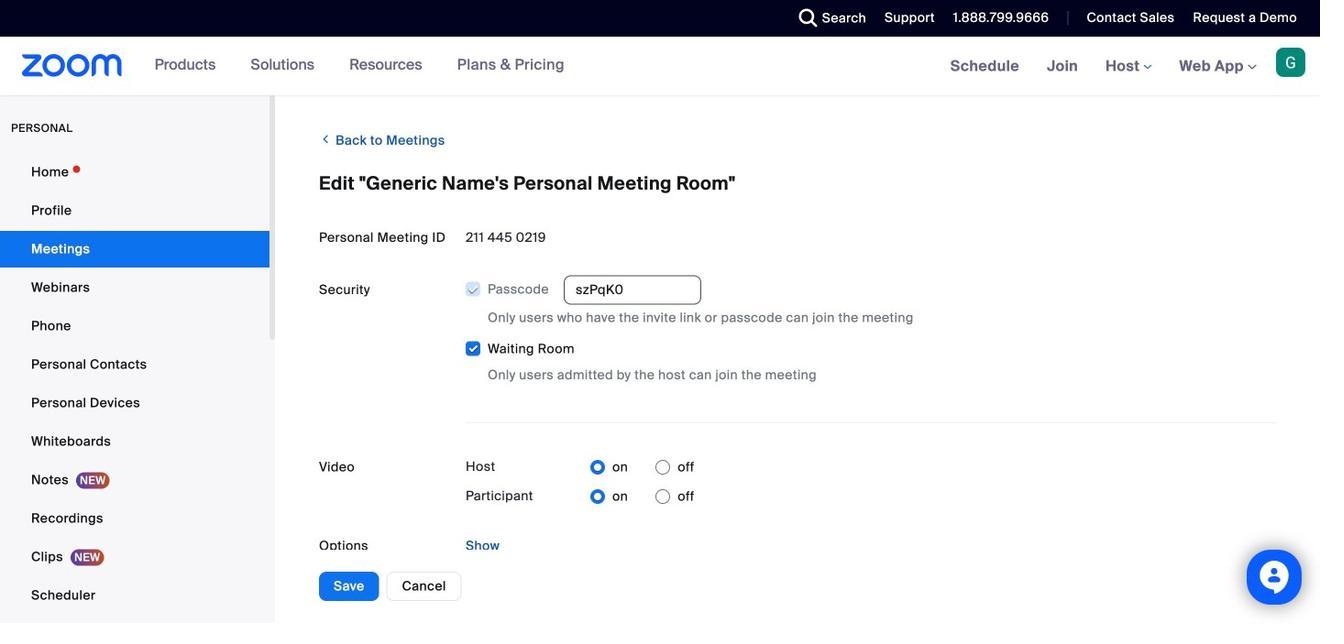 Task type: describe. For each thing, give the bounding box(es) containing it.
1 option group from the top
[[590, 453, 695, 482]]

meetings navigation
[[937, 37, 1320, 97]]

2 option group from the top
[[590, 482, 695, 512]]

personal menu menu
[[0, 154, 270, 623]]

product information navigation
[[141, 37, 578, 95]]



Task type: locate. For each thing, give the bounding box(es) containing it.
None text field
[[564, 276, 701, 305]]

option group
[[590, 453, 695, 482], [590, 482, 695, 512]]

banner
[[0, 37, 1320, 97]]

profile picture image
[[1276, 48, 1305, 77]]

left image
[[319, 130, 332, 149]]

zoom logo image
[[22, 54, 122, 77]]

group
[[465, 275, 1276, 385]]



Task type: vqa. For each thing, say whether or not it's contained in the screenshot.
"Tooltip"
no



